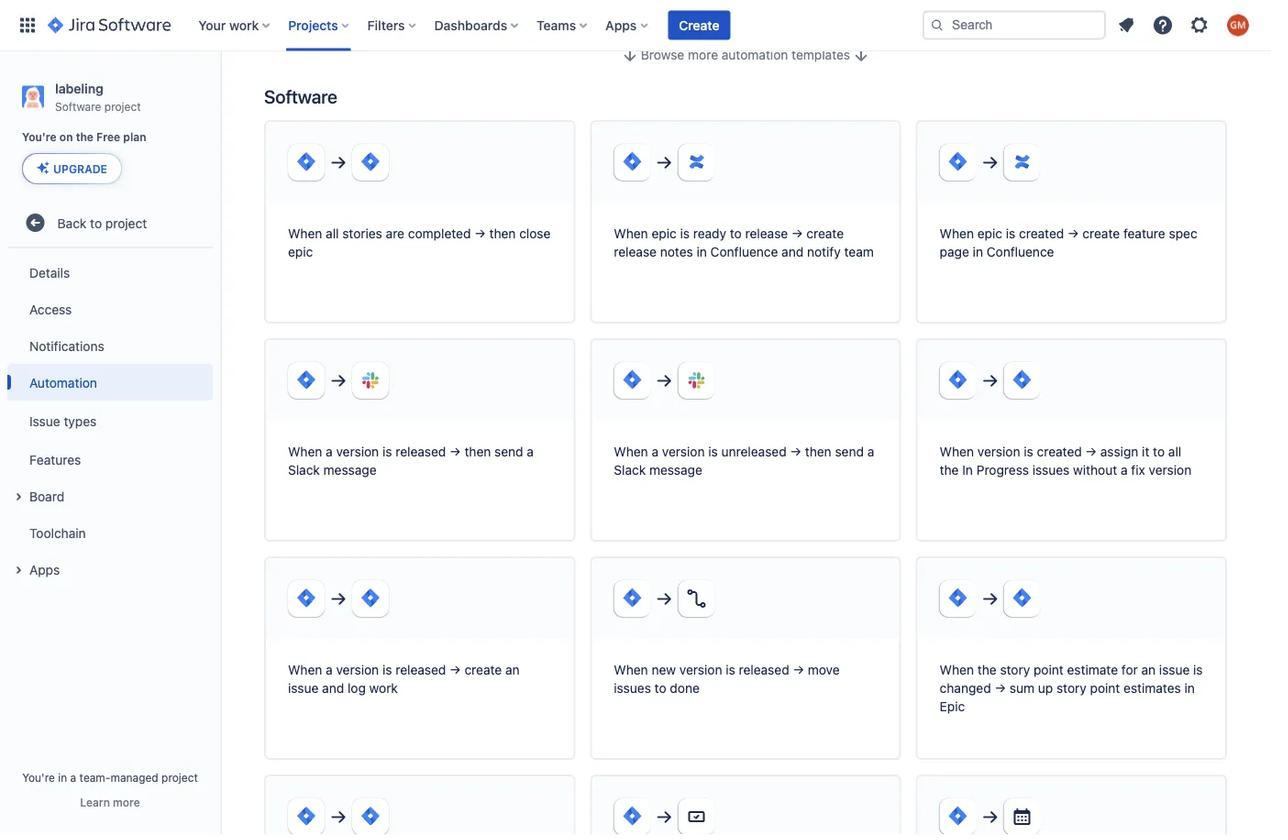 Task type: describe. For each thing, give the bounding box(es) containing it.
estimate
[[1068, 663, 1119, 678]]

when version is created → assign it to all the in progress issues without a fix version link
[[916, 339, 1228, 542]]

when a version is released → then send a slack message link
[[264, 339, 576, 542]]

toolchain
[[29, 526, 86, 541]]

when a version is released → create an issue and log work
[[288, 663, 520, 697]]

spec
[[1170, 226, 1198, 242]]

when all stories are completed → then close epic link
[[264, 120, 576, 324]]

sum
[[1010, 682, 1035, 697]]

close
[[520, 226, 551, 242]]

help image
[[1153, 14, 1175, 36]]

issue
[[29, 414, 60, 429]]

issue types link
[[7, 401, 213, 442]]

when for when a version is released → create an issue and log work
[[288, 663, 322, 678]]

without
[[1074, 463, 1118, 478]]

you're for you're in a team-managed project
[[22, 772, 55, 785]]

create inside "when a version is released → create an issue and log work"
[[465, 663, 502, 678]]

and inside when epic is ready to release → create release notes in confluence and notify team
[[782, 245, 804, 260]]

progress
[[977, 463, 1030, 478]]

learn more
[[80, 797, 140, 809]]

when a version is unreleased → then send a slack message link
[[590, 339, 902, 542]]

confluence inside when epic is ready to release → create release notes in confluence and notify team
[[711, 245, 779, 260]]

access
[[29, 302, 72, 317]]

is inside when epic is ready to release → create release notes in confluence and notify team
[[680, 226, 690, 242]]

when epic is created → create feature spec page in confluence link
[[916, 120, 1228, 324]]

0 vertical spatial release
[[746, 226, 788, 242]]

learn more button
[[80, 796, 140, 810]]

when epic is ready to release → create release notes in confluence and notify team link
[[590, 120, 902, 324]]

1 horizontal spatial software
[[264, 86, 337, 107]]

types
[[64, 414, 97, 429]]

sidebar navigation image
[[200, 73, 240, 110]]

when a version is unreleased → then send a slack message
[[614, 445, 875, 478]]

back to project link
[[7, 205, 213, 242]]

→ inside when version is created → assign it to all the in progress issues without a fix version
[[1086, 445, 1098, 460]]

automation
[[29, 375, 97, 390]]

labeling software project
[[55, 81, 141, 113]]

you're for you're on the free plan
[[22, 130, 57, 143]]

when a version is released → create an issue and log work link
[[264, 557, 576, 761]]

ready
[[694, 226, 727, 242]]

back to project
[[57, 215, 147, 231]]

notify
[[808, 245, 841, 260]]

created for version
[[1037, 445, 1083, 460]]

fix
[[1132, 463, 1146, 478]]

is inside when a version is released → then send a slack message
[[383, 445, 392, 460]]

when epic is ready to release → create release notes in confluence and notify team
[[614, 226, 874, 260]]

then for unreleased
[[806, 445, 832, 460]]

expand image for apps
[[7, 560, 29, 582]]

confluence inside when epic is created → create feature spec page in confluence
[[987, 245, 1055, 260]]

all inside when version is created → assign it to all the in progress issues without a fix version
[[1169, 445, 1182, 460]]

move
[[808, 663, 840, 678]]

your
[[198, 17, 226, 33]]

create button
[[668, 11, 731, 40]]

message for released
[[324, 463, 377, 478]]

issues inside when new version is released → move issues to done
[[614, 682, 651, 697]]

→ inside when epic is created → create feature spec page in confluence
[[1068, 226, 1080, 242]]

epic for notes
[[652, 226, 677, 242]]

filters
[[368, 17, 405, 33]]

dashboards button
[[429, 11, 526, 40]]

and inside "when a version is released → create an issue and log work"
[[322, 682, 344, 697]]

projects
[[288, 17, 338, 33]]

browse
[[641, 47, 685, 62]]

created for epic
[[1020, 226, 1065, 242]]

is inside when a version is unreleased → then send a slack message
[[709, 445, 718, 460]]

when new version is released → move issues to done link
[[590, 557, 902, 761]]

board
[[29, 489, 64, 504]]

when for when the story point estimate for an issue is changed → sum up story point estimates in epic
[[940, 663, 975, 678]]

toolchain link
[[7, 515, 213, 552]]

when for when a version is unreleased → then send a slack message
[[614, 445, 648, 460]]

then for completed
[[490, 226, 516, 242]]

0 horizontal spatial the
[[76, 130, 94, 143]]

work inside "when a version is released → create an issue and log work"
[[370, 682, 398, 697]]

create inside when epic is ready to release → create release notes in confluence and notify team
[[807, 226, 844, 242]]

Search field
[[923, 11, 1107, 40]]

primary element
[[11, 0, 923, 51]]

back
[[57, 215, 87, 231]]

team
[[845, 245, 874, 260]]

log
[[348, 682, 366, 697]]

changed
[[940, 682, 992, 697]]

estimates
[[1124, 682, 1182, 697]]

on
[[60, 130, 73, 143]]

notifications link
[[7, 328, 213, 364]]

apps button
[[7, 552, 213, 588]]

issue types
[[29, 414, 97, 429]]

are
[[386, 226, 405, 242]]

released for log
[[396, 663, 446, 678]]

epic inside when all stories are completed → then close epic
[[288, 245, 313, 260]]

appswitcher icon image
[[17, 14, 39, 36]]

stories
[[343, 226, 383, 242]]

you're in a team-managed project
[[22, 772, 198, 785]]

for
[[1122, 663, 1139, 678]]

more for browse
[[688, 47, 719, 62]]

when for when epic is ready to release → create release notes in confluence and notify team
[[614, 226, 648, 242]]

when the story point estimate for an issue is changed → sum up story point estimates in epic
[[940, 663, 1204, 715]]

0 vertical spatial point
[[1034, 663, 1064, 678]]

in inside when epic is created → create feature spec page in confluence
[[973, 245, 984, 260]]

create inside when epic is created → create feature spec page in confluence
[[1083, 226, 1121, 242]]

an inside "when a version is released → create an issue and log work"
[[506, 663, 520, 678]]

your work
[[198, 17, 259, 33]]

page
[[940, 245, 970, 260]]

→ inside when all stories are completed → then close epic
[[475, 226, 486, 242]]

to inside when version is created → assign it to all the in progress issues without a fix version
[[1154, 445, 1166, 460]]

version for when a version is released → create an issue and log work
[[336, 663, 379, 678]]

→ inside when epic is ready to release → create release notes in confluence and notify team
[[792, 226, 803, 242]]

notifications image
[[1116, 14, 1138, 36]]

features
[[29, 452, 81, 467]]

search image
[[930, 18, 945, 33]]

all inside when all stories are completed → then close epic
[[326, 226, 339, 242]]

released inside when new version is released → move issues to done
[[739, 663, 790, 678]]

when all stories are completed → then close epic
[[288, 226, 551, 260]]

→ inside when new version is released → move issues to done
[[793, 663, 805, 678]]

labeling
[[55, 81, 103, 96]]

assign
[[1101, 445, 1139, 460]]

to right back
[[90, 215, 102, 231]]

upgrade
[[53, 163, 107, 175]]

templates
[[792, 47, 851, 62]]

0 horizontal spatial release
[[614, 245, 657, 260]]

when a version is released → then send a slack message
[[288, 445, 534, 478]]



Task type: locate. For each thing, give the bounding box(es) containing it.
0 vertical spatial and
[[782, 245, 804, 260]]

1 horizontal spatial release
[[746, 226, 788, 242]]

in inside when the story point estimate for an issue is changed → sum up story point estimates in epic
[[1185, 682, 1196, 697]]

0 vertical spatial issue
[[1160, 663, 1190, 678]]

epic inside when epic is ready to release → create release notes in confluence and notify team
[[652, 226, 677, 242]]

slack
[[288, 463, 320, 478], [614, 463, 646, 478]]

to right ready
[[730, 226, 742, 242]]

confluence down ready
[[711, 245, 779, 260]]

apps inside apps button
[[29, 562, 60, 577]]

1 horizontal spatial message
[[650, 463, 703, 478]]

details link
[[7, 254, 213, 291]]

automation link
[[7, 364, 213, 401]]

0 vertical spatial more
[[688, 47, 719, 62]]

1 vertical spatial created
[[1037, 445, 1083, 460]]

all
[[326, 226, 339, 242], [1169, 445, 1182, 460]]

2 slack from the left
[[614, 463, 646, 478]]

1 vertical spatial the
[[940, 463, 959, 478]]

0 horizontal spatial confluence
[[711, 245, 779, 260]]

0 horizontal spatial all
[[326, 226, 339, 242]]

learn
[[80, 797, 110, 809]]

0 horizontal spatial and
[[322, 682, 344, 697]]

send for when a version is released → then send a slack message
[[495, 445, 524, 460]]

2 vertical spatial project
[[162, 772, 198, 785]]

notifications
[[29, 338, 104, 354]]

is inside "when a version is released → create an issue and log work"
[[383, 663, 392, 678]]

epic for in
[[978, 226, 1003, 242]]

created
[[1020, 226, 1065, 242], [1037, 445, 1083, 460]]

teams button
[[531, 11, 595, 40]]

1 horizontal spatial slack
[[614, 463, 646, 478]]

issue up estimates
[[1160, 663, 1190, 678]]

slack inside when a version is unreleased → then send a slack message
[[614, 463, 646, 478]]

when inside when the story point estimate for an issue is changed → sum up story point estimates in epic
[[940, 663, 975, 678]]

0 vertical spatial all
[[326, 226, 339, 242]]

more
[[688, 47, 719, 62], [113, 797, 140, 809]]

projects button
[[283, 11, 357, 40]]

2 you're from the top
[[22, 772, 55, 785]]

1 vertical spatial and
[[322, 682, 344, 697]]

a
[[326, 445, 333, 460], [527, 445, 534, 460], [652, 445, 659, 460], [868, 445, 875, 460], [1121, 463, 1128, 478], [326, 663, 333, 678], [70, 772, 76, 785]]

in
[[697, 245, 707, 260], [973, 245, 984, 260], [1185, 682, 1196, 697], [58, 772, 67, 785]]

1 expand image from the top
[[7, 487, 29, 509]]

when for when all stories are completed → then close epic
[[288, 226, 322, 242]]

1 horizontal spatial issue
[[1160, 663, 1190, 678]]

then
[[490, 226, 516, 242], [465, 445, 491, 460], [806, 445, 832, 460]]

1 vertical spatial point
[[1091, 682, 1121, 697]]

issue left log
[[288, 682, 319, 697]]

1 horizontal spatial issues
[[1033, 463, 1070, 478]]

released
[[396, 445, 446, 460], [396, 663, 446, 678], [739, 663, 790, 678]]

slack inside when a version is released → then send a slack message
[[288, 463, 320, 478]]

send inside when a version is unreleased → then send a slack message
[[836, 445, 864, 460]]

message
[[324, 463, 377, 478], [650, 463, 703, 478]]

a inside "when a version is released → create an issue and log work"
[[326, 663, 333, 678]]

software down projects at the top left of page
[[264, 86, 337, 107]]

message inside when a version is released → then send a slack message
[[324, 463, 377, 478]]

managed
[[111, 772, 158, 785]]

0 horizontal spatial message
[[324, 463, 377, 478]]

the
[[76, 130, 94, 143], [940, 463, 959, 478], [978, 663, 997, 678]]

and
[[782, 245, 804, 260], [322, 682, 344, 697]]

1 vertical spatial release
[[614, 245, 657, 260]]

2 expand image from the top
[[7, 560, 29, 582]]

in right page
[[973, 245, 984, 260]]

project for back to project
[[105, 215, 147, 231]]

issue inside when the story point estimate for an issue is changed → sum up story point estimates in epic
[[1160, 663, 1190, 678]]

to
[[90, 215, 102, 231], [730, 226, 742, 242], [1154, 445, 1166, 460], [655, 682, 667, 697]]

when for when version is created → assign it to all the in progress issues without a fix version
[[940, 445, 975, 460]]

1 vertical spatial expand image
[[7, 560, 29, 582]]

you're left on
[[22, 130, 57, 143]]

version
[[336, 445, 379, 460], [662, 445, 705, 460], [978, 445, 1021, 460], [1149, 463, 1192, 478], [336, 663, 379, 678], [680, 663, 723, 678]]

when version is created → assign it to all the in progress issues without a fix version
[[940, 445, 1192, 478]]

more down managed
[[113, 797, 140, 809]]

when inside when a version is released → then send a slack message
[[288, 445, 322, 460]]

version inside when new version is released → move issues to done
[[680, 663, 723, 678]]

you're left "team-"
[[22, 772, 55, 785]]

access link
[[7, 291, 213, 328]]

when
[[288, 226, 322, 242], [614, 226, 648, 242], [940, 226, 975, 242], [288, 445, 322, 460], [614, 445, 648, 460], [940, 445, 975, 460], [288, 663, 322, 678], [614, 663, 648, 678], [940, 663, 975, 678]]

your profile and settings image
[[1228, 14, 1250, 36]]

is inside when version is created → assign it to all the in progress issues without a fix version
[[1024, 445, 1034, 460]]

2 confluence from the left
[[987, 245, 1055, 260]]

slack for when a version is released → then send a slack message
[[288, 463, 320, 478]]

completed
[[408, 226, 471, 242]]

project inside labeling software project
[[104, 100, 141, 113]]

expand image down features
[[7, 487, 29, 509]]

more down create button
[[688, 47, 719, 62]]

software down the labeling
[[55, 100, 101, 113]]

send for when a version is unreleased → then send a slack message
[[836, 445, 864, 460]]

send inside when a version is released → then send a slack message
[[495, 445, 524, 460]]

board button
[[7, 478, 213, 515]]

and left log
[[322, 682, 344, 697]]

version inside "when a version is released → create an issue and log work"
[[336, 663, 379, 678]]

0 horizontal spatial more
[[113, 797, 140, 809]]

software inside labeling software project
[[55, 100, 101, 113]]

point
[[1034, 663, 1064, 678], [1091, 682, 1121, 697]]

1 message from the left
[[324, 463, 377, 478]]

1 horizontal spatial story
[[1057, 682, 1087, 697]]

0 horizontal spatial epic
[[288, 245, 313, 260]]

1 horizontal spatial send
[[836, 445, 864, 460]]

an inside when the story point estimate for an issue is changed → sum up story point estimates in epic
[[1142, 663, 1156, 678]]

0 horizontal spatial point
[[1034, 663, 1064, 678]]

created inside when epic is created → create feature spec page in confluence
[[1020, 226, 1065, 242]]

and left notify on the right top
[[782, 245, 804, 260]]

0 horizontal spatial story
[[1001, 663, 1031, 678]]

1 horizontal spatial point
[[1091, 682, 1121, 697]]

when inside when new version is released → move issues to done
[[614, 663, 648, 678]]

issues left without
[[1033, 463, 1070, 478]]

1 vertical spatial apps
[[29, 562, 60, 577]]

→ inside when a version is released → then send a slack message
[[450, 445, 461, 460]]

epic inside when epic is created → create feature spec page in confluence
[[978, 226, 1003, 242]]

apps
[[606, 17, 637, 33], [29, 562, 60, 577]]

1 vertical spatial story
[[1057, 682, 1087, 697]]

when inside when a version is unreleased → then send a slack message
[[614, 445, 648, 460]]

project
[[104, 100, 141, 113], [105, 215, 147, 231], [162, 772, 198, 785]]

you're on the free plan
[[22, 130, 146, 143]]

then for released
[[465, 445, 491, 460]]

0 vertical spatial the
[[76, 130, 94, 143]]

0 vertical spatial created
[[1020, 226, 1065, 242]]

1 confluence from the left
[[711, 245, 779, 260]]

new
[[652, 663, 676, 678]]

feature
[[1124, 226, 1166, 242]]

in right estimates
[[1185, 682, 1196, 697]]

expand image inside apps button
[[7, 560, 29, 582]]

when the story point estimate for an issue is changed → sum up story point estimates in epic link
[[916, 557, 1228, 761]]

banner
[[0, 0, 1272, 51]]

point down estimate
[[1091, 682, 1121, 697]]

is inside when new version is released → move issues to done
[[726, 663, 736, 678]]

issue inside "when a version is released → create an issue and log work"
[[288, 682, 319, 697]]

2 send from the left
[[836, 445, 864, 460]]

is
[[680, 226, 690, 242], [1006, 226, 1016, 242], [383, 445, 392, 460], [709, 445, 718, 460], [1024, 445, 1034, 460], [383, 663, 392, 678], [726, 663, 736, 678], [1194, 663, 1204, 678]]

unreleased
[[722, 445, 787, 460]]

created inside when version is created → assign it to all the in progress issues without a fix version
[[1037, 445, 1083, 460]]

when inside when epic is created → create feature spec page in confluence
[[940, 226, 975, 242]]

all left stories
[[326, 226, 339, 242]]

upgrade button
[[23, 154, 121, 184]]

team-
[[79, 772, 111, 785]]

2 an from the left
[[1142, 663, 1156, 678]]

1 horizontal spatial confluence
[[987, 245, 1055, 260]]

apps right teams "dropdown button"
[[606, 17, 637, 33]]

features link
[[7, 442, 213, 478]]

0 horizontal spatial apps
[[29, 562, 60, 577]]

when for when new version is released → move issues to done
[[614, 663, 648, 678]]

teams
[[537, 17, 576, 33]]

version for when a version is unreleased → then send a slack message
[[662, 445, 705, 460]]

work
[[229, 17, 259, 33], [370, 682, 398, 697]]

1 vertical spatial all
[[1169, 445, 1182, 460]]

the right on
[[76, 130, 94, 143]]

work right your
[[229, 17, 259, 33]]

filters button
[[362, 11, 424, 40]]

issues inside when version is created → assign it to all the in progress issues without a fix version
[[1033, 463, 1070, 478]]

1 vertical spatial issues
[[614, 682, 651, 697]]

an
[[506, 663, 520, 678], [1142, 663, 1156, 678]]

message for unreleased
[[650, 463, 703, 478]]

issues left done at the bottom right of page
[[614, 682, 651, 697]]

project for labeling software project
[[104, 100, 141, 113]]

in left "team-"
[[58, 772, 67, 785]]

is inside when epic is created → create feature spec page in confluence
[[1006, 226, 1016, 242]]

version for when a version is released → then send a slack message
[[336, 445, 379, 460]]

released inside when a version is released → then send a slack message
[[396, 445, 446, 460]]

→ inside when a version is unreleased → then send a slack message
[[791, 445, 802, 460]]

when inside "when a version is released → create an issue and log work"
[[288, 663, 322, 678]]

jira software image
[[48, 14, 171, 36], [48, 14, 171, 36]]

epic
[[652, 226, 677, 242], [978, 226, 1003, 242], [288, 245, 313, 260]]

0 vertical spatial project
[[104, 100, 141, 113]]

1 vertical spatial issue
[[288, 682, 319, 697]]

all right it
[[1169, 445, 1182, 460]]

free
[[96, 130, 120, 143]]

point up up
[[1034, 663, 1064, 678]]

1 horizontal spatial and
[[782, 245, 804, 260]]

slack for when a version is unreleased → then send a slack message
[[614, 463, 646, 478]]

0 vertical spatial issues
[[1033, 463, 1070, 478]]

create
[[807, 226, 844, 242], [1083, 226, 1121, 242], [465, 663, 502, 678]]

more inside button
[[113, 797, 140, 809]]

more for learn
[[113, 797, 140, 809]]

project up details link
[[105, 215, 147, 231]]

in down ready
[[697, 245, 707, 260]]

0 vertical spatial you're
[[22, 130, 57, 143]]

expand image down toolchain
[[7, 560, 29, 582]]

to inside when epic is ready to release → create release notes in confluence and notify team
[[730, 226, 742, 242]]

when epic is created → create feature spec page in confluence
[[940, 226, 1198, 260]]

then inside when a version is released → then send a slack message
[[465, 445, 491, 460]]

in inside when epic is ready to release → create release notes in confluence and notify team
[[697, 245, 707, 260]]

1 vertical spatial you're
[[22, 772, 55, 785]]

→ inside "when a version is released → create an issue and log work"
[[450, 663, 461, 678]]

banner containing your work
[[0, 0, 1272, 51]]

epic
[[940, 700, 966, 715]]

1 vertical spatial project
[[105, 215, 147, 231]]

0 horizontal spatial slack
[[288, 463, 320, 478]]

up
[[1039, 682, 1054, 697]]

to inside when new version is released → move issues to done
[[655, 682, 667, 697]]

2 horizontal spatial the
[[978, 663, 997, 678]]

1 horizontal spatial epic
[[652, 226, 677, 242]]

automation
[[722, 47, 789, 62]]

confluence
[[711, 245, 779, 260], [987, 245, 1055, 260]]

group containing details
[[7, 249, 213, 594]]

version inside when a version is released → then send a slack message
[[336, 445, 379, 460]]

→ inside when the story point estimate for an issue is changed → sum up story point estimates in epic
[[995, 682, 1007, 697]]

0 horizontal spatial create
[[465, 663, 502, 678]]

work inside dropdown button
[[229, 17, 259, 33]]

notes
[[660, 245, 694, 260]]

when new version is released → move issues to done
[[614, 663, 840, 697]]

version inside when a version is unreleased → then send a slack message
[[662, 445, 705, 460]]

message inside when a version is unreleased → then send a slack message
[[650, 463, 703, 478]]

0 horizontal spatial an
[[506, 663, 520, 678]]

0 horizontal spatial software
[[55, 100, 101, 113]]

0 horizontal spatial issues
[[614, 682, 651, 697]]

settings image
[[1189, 14, 1211, 36]]

when inside when epic is ready to release → create release notes in confluence and notify team
[[614, 226, 648, 242]]

group
[[7, 249, 213, 594]]

plan
[[123, 130, 146, 143]]

in
[[963, 463, 974, 478]]

apps button
[[600, 11, 655, 40]]

1 an from the left
[[506, 663, 520, 678]]

your work button
[[193, 11, 277, 40]]

when for when a version is released → then send a slack message
[[288, 445, 322, 460]]

expand image for board
[[7, 487, 29, 509]]

1 horizontal spatial the
[[940, 463, 959, 478]]

1 slack from the left
[[288, 463, 320, 478]]

when inside when version is created → assign it to all the in progress issues without a fix version
[[940, 445, 975, 460]]

1 horizontal spatial more
[[688, 47, 719, 62]]

release right ready
[[746, 226, 788, 242]]

version for when new version is released → move issues to done
[[680, 663, 723, 678]]

it
[[1143, 445, 1150, 460]]

project up plan
[[104, 100, 141, 113]]

0 horizontal spatial work
[[229, 17, 259, 33]]

1 horizontal spatial apps
[[606, 17, 637, 33]]

0 vertical spatial story
[[1001, 663, 1031, 678]]

when inside when all stories are completed → then close epic
[[288, 226, 322, 242]]

0 horizontal spatial issue
[[288, 682, 319, 697]]

is inside when the story point estimate for an issue is changed → sum up story point estimates in epic
[[1194, 663, 1204, 678]]

1 horizontal spatial create
[[807, 226, 844, 242]]

story right up
[[1057, 682, 1087, 697]]

story up sum
[[1001, 663, 1031, 678]]

apps down toolchain
[[29, 562, 60, 577]]

1 send from the left
[[495, 445, 524, 460]]

the inside when the story point estimate for an issue is changed → sum up story point estimates in epic
[[978, 663, 997, 678]]

2 horizontal spatial epic
[[978, 226, 1003, 242]]

1 vertical spatial more
[[113, 797, 140, 809]]

you're
[[22, 130, 57, 143], [22, 772, 55, 785]]

the up changed
[[978, 663, 997, 678]]

1 vertical spatial work
[[370, 682, 398, 697]]

expand image inside board button
[[7, 487, 29, 509]]

0 vertical spatial work
[[229, 17, 259, 33]]

2 message from the left
[[650, 463, 703, 478]]

project right managed
[[162, 772, 198, 785]]

the inside when version is created → assign it to all the in progress issues without a fix version
[[940, 463, 959, 478]]

work right log
[[370, 682, 398, 697]]

1 you're from the top
[[22, 130, 57, 143]]

expand image
[[7, 487, 29, 509], [7, 560, 29, 582]]

dashboards
[[435, 17, 508, 33]]

details
[[29, 265, 70, 280]]

then inside when all stories are completed → then close epic
[[490, 226, 516, 242]]

1 horizontal spatial work
[[370, 682, 398, 697]]

issues
[[1033, 463, 1070, 478], [614, 682, 651, 697]]

browse more automation templates
[[641, 47, 851, 62]]

done
[[670, 682, 700, 697]]

released for message
[[396, 445, 446, 460]]

0 vertical spatial expand image
[[7, 487, 29, 509]]

apps inside apps dropdown button
[[606, 17, 637, 33]]

software
[[264, 86, 337, 107], [55, 100, 101, 113]]

a inside when version is created → assign it to all the in progress issues without a fix version
[[1121, 463, 1128, 478]]

1 horizontal spatial an
[[1142, 663, 1156, 678]]

2 vertical spatial the
[[978, 663, 997, 678]]

released inside "when a version is released → create an issue and log work"
[[396, 663, 446, 678]]

0 horizontal spatial send
[[495, 445, 524, 460]]

create
[[679, 17, 720, 33]]

to right it
[[1154, 445, 1166, 460]]

release left notes
[[614, 245, 657, 260]]

then inside when a version is unreleased → then send a slack message
[[806, 445, 832, 460]]

0 vertical spatial apps
[[606, 17, 637, 33]]

when for when epic is created → create feature spec page in confluence
[[940, 226, 975, 242]]

issue
[[1160, 663, 1190, 678], [288, 682, 319, 697]]

the left in
[[940, 463, 959, 478]]

1 horizontal spatial all
[[1169, 445, 1182, 460]]

2 horizontal spatial create
[[1083, 226, 1121, 242]]

to down new
[[655, 682, 667, 697]]

confluence right page
[[987, 245, 1055, 260]]



Task type: vqa. For each thing, say whether or not it's contained in the screenshot.
1st Giulia from the right
no



